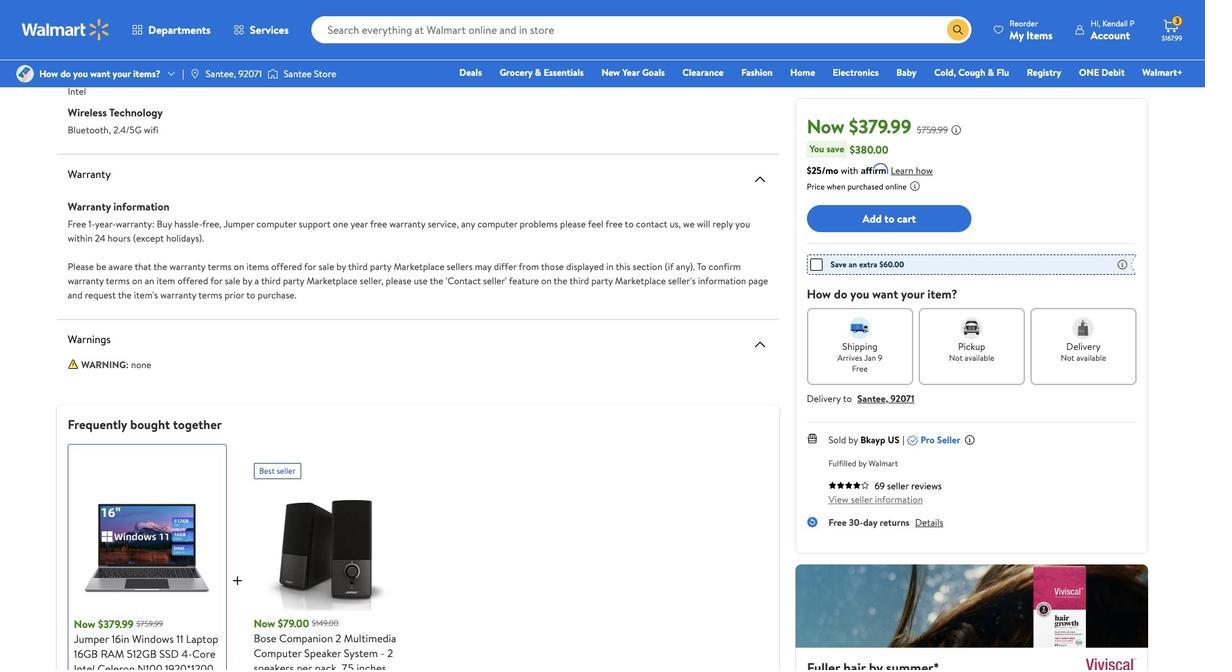 Task type: vqa. For each thing, say whether or not it's contained in the screenshot.
1 $14.98
no



Task type: locate. For each thing, give the bounding box(es) containing it.
$379.99 inside now $379.99 $759.99 jumper 16in windows 11 laptop 16gb ram 512gb ssd 4-core intel celeron n100 1920*12
[[98, 617, 134, 632]]

together
[[173, 415, 222, 433]]

third down 'displayed'
[[570, 274, 589, 287]]

how down the save an extra $60.00 option
[[807, 286, 831, 303]]

learn more about strikethrough prices image
[[951, 125, 962, 135]]

you right reply
[[736, 217, 751, 231]]

now inside the now $79.00 $149.00 bose companion 2 multimedia computer speaker system - 2 speakers per pack, 7.5 inches
[[254, 616, 275, 631]]

terms left prior
[[198, 288, 222, 302]]

1 horizontal spatial an
[[849, 259, 857, 270]]

1 horizontal spatial $379.99
[[849, 113, 912, 140]]

1 computer from the left
[[257, 217, 297, 231]]

seller down 4.0725 stars out of 5, based on 69 seller reviews "element"
[[851, 493, 873, 507]]

(if
[[665, 260, 674, 273]]

not down intent image for delivery
[[1061, 352, 1075, 364]]

returns
[[880, 516, 910, 530]]

free right "year"
[[370, 217, 387, 231]]

available down intent image for pickup
[[965, 352, 995, 364]]

0 horizontal spatial now
[[74, 617, 95, 632]]

now for now $379.99 $759.99 jumper 16in windows 11 laptop 16gb ram 512gb ssd 4-core intel celeron n100 1920*12
[[74, 617, 95, 632]]

0 vertical spatial 92071
[[238, 67, 262, 81]]

$759.99 left "learn more about strikethrough prices" icon
[[917, 123, 948, 137]]

0 horizontal spatial $379.99
[[98, 617, 134, 632]]

1 vertical spatial free
[[852, 363, 868, 375]]

& inside cold, cough & flu link
[[988, 66, 995, 79]]

0 horizontal spatial delivery
[[807, 392, 841, 406]]

2 horizontal spatial free
[[852, 363, 868, 375]]

0 horizontal spatial you
[[73, 67, 88, 81]]

the left item's
[[118, 288, 132, 302]]

& right grocery
[[535, 66, 541, 79]]

0 vertical spatial $759.99
[[917, 123, 948, 137]]

now up '16gb'
[[74, 617, 95, 632]]

1 horizontal spatial 92071
[[891, 392, 915, 406]]

1 warranty from the top
[[68, 166, 111, 181]]

companion
[[279, 631, 333, 646]]

now up you
[[807, 113, 845, 140]]

windows
[[132, 632, 174, 646]]

items
[[1027, 27, 1053, 42]]

pro seller info image
[[965, 435, 976, 445]]

free right feel
[[606, 217, 623, 231]]

0 horizontal spatial santee,
[[206, 67, 236, 81]]

 image
[[267, 67, 278, 81]]

1 vertical spatial intel
[[74, 661, 95, 670]]

92071 down services dropdown button
[[238, 67, 262, 81]]

0 horizontal spatial your
[[113, 67, 131, 81]]

you down jumper
[[73, 67, 88, 81]]

1 horizontal spatial please
[[560, 217, 586, 231]]

jumper right free,
[[224, 217, 254, 231]]

1 vertical spatial $379.99
[[98, 617, 134, 632]]

1 vertical spatial how
[[807, 286, 831, 303]]

one debit link
[[1073, 65, 1131, 80]]

feel
[[588, 217, 604, 231]]

new year goals
[[602, 66, 665, 79]]

third right a
[[261, 274, 281, 287]]

for down support
[[304, 260, 316, 273]]

1 horizontal spatial information
[[698, 274, 746, 287]]

do for how do you want your items?
[[60, 67, 71, 81]]

jumper inside now $379.99 $759.99 jumper 16in windows 11 laptop 16gb ram 512gb ssd 4-core intel celeron n100 1920*12
[[74, 632, 109, 646]]

$759.99 inside now $379.99 $759.99 jumper 16in windows 11 laptop 16gb ram 512gb ssd 4-core intel celeron n100 1920*12
[[136, 618, 163, 630]]

please inside please be aware that the warranty terms on items offered for sale by third party marketplace sellers may differ from those displayed in this section (if any). to confirm warranty terms on an item offered for sale by a third party marketplace seller, please use the 'contact seller' feature on the third party marketplace seller's information page and request the item's warranty terms prior to purchase.
[[386, 274, 412, 287]]

party
[[370, 260, 392, 273], [283, 274, 304, 287], [592, 274, 613, 287]]

now for now $79.00 $149.00 bose companion 2 multimedia computer speaker system - 2 speakers per pack, 7.5 inches
[[254, 616, 275, 631]]

& inside grocery & essentials link
[[535, 66, 541, 79]]

0 vertical spatial delivery
[[1067, 340, 1101, 354]]

1 horizontal spatial |
[[903, 433, 905, 447]]

2 computer from the left
[[478, 217, 518, 231]]

delivery
[[1067, 340, 1101, 354], [807, 392, 841, 406]]

terms up prior
[[208, 260, 232, 273]]

seller for best
[[277, 465, 296, 476]]

1 vertical spatial santee,
[[858, 392, 888, 406]]

1 horizontal spatial on
[[234, 260, 244, 273]]

santee, down jan
[[858, 392, 888, 406]]

$759.99 up "windows"
[[136, 618, 163, 630]]

system
[[344, 646, 378, 661]]

details
[[915, 516, 944, 530]]

intel down processor
[[68, 84, 86, 98]]

per
[[297, 661, 312, 670]]

1 available from the left
[[965, 352, 995, 364]]

1 vertical spatial jumper
[[224, 217, 254, 231]]

2 warranty from the top
[[68, 199, 111, 214]]

seller right best
[[277, 465, 296, 476]]

debit
[[1102, 66, 1125, 79]]

marketplace up use
[[394, 260, 445, 273]]

by left a
[[243, 274, 252, 287]]

by right fulfilled
[[859, 458, 867, 469]]

1 horizontal spatial now
[[254, 616, 275, 631]]

0 vertical spatial warranty
[[68, 166, 111, 181]]

warranty left service, at the left of page
[[390, 217, 426, 231]]

 image
[[16, 65, 34, 83], [190, 68, 200, 79]]

1 & from the left
[[535, 66, 541, 79]]

support
[[299, 217, 331, 231]]

0 vertical spatial intel
[[68, 84, 86, 98]]

sale
[[319, 260, 334, 273], [225, 274, 240, 287]]

available down intent image for delivery
[[1077, 352, 1107, 364]]

0 horizontal spatial how
[[39, 67, 58, 81]]

party up the seller,
[[370, 260, 392, 273]]

warranty up 1-
[[68, 199, 111, 214]]

do down save
[[834, 286, 848, 303]]

1 vertical spatial want
[[873, 286, 898, 303]]

none
[[131, 358, 152, 371]]

your left items?
[[113, 67, 131, 81]]

1 horizontal spatial free
[[606, 217, 623, 231]]

0 horizontal spatial an
[[145, 274, 154, 287]]

1 free from the left
[[370, 217, 387, 231]]

2 horizontal spatial seller
[[887, 479, 909, 493]]

computer right any on the top left of page
[[478, 217, 518, 231]]

technology
[[109, 105, 163, 120]]

want down $60.00
[[873, 286, 898, 303]]

2 horizontal spatial now
[[807, 113, 845, 140]]

one
[[1079, 66, 1100, 79]]

free
[[68, 217, 86, 231], [852, 363, 868, 375], [829, 516, 847, 530]]

available inside "pickup not available"
[[965, 352, 995, 364]]

0 horizontal spatial want
[[90, 67, 110, 81]]

1 horizontal spatial you
[[736, 217, 751, 231]]

1 horizontal spatial party
[[370, 260, 392, 273]]

learn how
[[891, 164, 933, 177]]

inches
[[357, 661, 386, 670]]

item?
[[928, 286, 958, 303]]

marketplace down section
[[615, 274, 666, 287]]

2 vertical spatial free
[[829, 516, 847, 530]]

an inside please be aware that the warranty terms on items offered for sale by third party marketplace sellers may differ from those displayed in this section (if any). to confirm warranty terms on an item offered for sale by a third party marketplace seller, please use the 'contact seller' feature on the third party marketplace seller's information page and request the item's warranty terms prior to purchase.
[[145, 274, 154, 287]]

warranty for warranty
[[68, 166, 111, 181]]

an up item's
[[145, 274, 154, 287]]

want for item?
[[873, 286, 898, 303]]

1 horizontal spatial 2
[[387, 646, 393, 661]]

please inside free 1-year-warranty: buy hassle-free, jumper computer support one year free warranty service, any computer problems please feel free to contact us, we will reply you within 24 hours (except holidays).
[[560, 217, 586, 231]]

1 vertical spatial do
[[834, 286, 848, 303]]

1 vertical spatial an
[[145, 274, 154, 287]]

hi,
[[1091, 17, 1101, 29]]

2
[[336, 631, 341, 646], [387, 646, 393, 661]]

2 right '-'
[[387, 646, 393, 661]]

seller right 69
[[887, 479, 909, 493]]

those
[[541, 260, 564, 273]]

view seller information link
[[829, 493, 923, 507]]

0 vertical spatial santee,
[[206, 67, 236, 81]]

to left the cart
[[885, 211, 895, 226]]

1 vertical spatial offered
[[177, 274, 208, 287]]

2 & from the left
[[988, 66, 995, 79]]

0 horizontal spatial please
[[386, 274, 412, 287]]

2 available from the left
[[1077, 352, 1107, 364]]

Search search field
[[311, 16, 972, 43]]

ssd
[[159, 646, 179, 661]]

do
[[60, 67, 71, 81], [834, 286, 848, 303]]

electronics
[[833, 66, 879, 79]]

celeron
[[97, 661, 135, 670]]

warranty down please
[[68, 274, 104, 287]]

shipping
[[843, 340, 878, 354]]

0 horizontal spatial party
[[283, 274, 304, 287]]

information down confirm at the right top of the page
[[698, 274, 746, 287]]

1 horizontal spatial available
[[1077, 352, 1107, 364]]

1 vertical spatial sale
[[225, 274, 240, 287]]

learn how button
[[891, 164, 933, 178]]

1 not from the left
[[949, 352, 963, 364]]

1 vertical spatial |
[[903, 433, 905, 447]]

to left contact
[[625, 217, 634, 231]]

'contact
[[446, 274, 481, 287]]

1 horizontal spatial computer
[[478, 217, 518, 231]]

$379.99 for now $379.99 $759.99 jumper 16in windows 11 laptop 16gb ram 512gb ssd 4-core intel celeron n100 1920*12
[[98, 617, 134, 632]]

1 horizontal spatial  image
[[190, 68, 200, 79]]

computer left support
[[257, 217, 297, 231]]

do down jumper
[[60, 67, 71, 81]]

on left the items
[[234, 260, 244, 273]]

69 seller reviews
[[875, 479, 942, 493]]

1 horizontal spatial $759.99
[[917, 123, 948, 137]]

$79.00
[[278, 616, 309, 631]]

free up within
[[68, 217, 86, 231]]

0 vertical spatial |
[[182, 67, 184, 81]]

delivery down intent image for delivery
[[1067, 340, 1101, 354]]

cold,
[[935, 66, 956, 79]]

warranty for warranty information
[[68, 199, 111, 214]]

jumper left 16in
[[74, 632, 109, 646]]

terms down "aware"
[[106, 274, 130, 287]]

| right items?
[[182, 67, 184, 81]]

1 horizontal spatial seller
[[851, 493, 873, 507]]

2 not from the left
[[1061, 352, 1075, 364]]

2 horizontal spatial party
[[592, 274, 613, 287]]

not down intent image for pickup
[[949, 352, 963, 364]]

free inside free 1-year-warranty: buy hassle-free, jumper computer support one year free warranty service, any computer problems please feel free to contact us, we will reply you within 24 hours (except holidays).
[[68, 217, 86, 231]]

intent image for pickup image
[[961, 318, 983, 339]]

3
[[1176, 15, 1180, 27]]

sold by bkayp us
[[829, 433, 900, 447]]

seller for 69
[[887, 479, 909, 493]]

how left processor
[[39, 67, 58, 81]]

arrives
[[838, 352, 863, 364]]

& left flu
[[988, 66, 995, 79]]

party up purchase.
[[283, 274, 304, 287]]

intel inside "shenzhen jumper co.,ltd manufacturer jumper processor brand intel wireless technology bluetooth, 2.4/5g wifi"
[[68, 84, 86, 98]]

0 vertical spatial free
[[68, 217, 86, 231]]

free
[[370, 217, 387, 231], [606, 217, 623, 231]]

0 horizontal spatial do
[[60, 67, 71, 81]]

you
[[73, 67, 88, 81], [736, 217, 751, 231], [851, 286, 870, 303]]

for left a
[[210, 274, 223, 287]]

1 vertical spatial you
[[736, 217, 751, 231]]

ram
[[101, 646, 124, 661]]

0 vertical spatial you
[[73, 67, 88, 81]]

1 horizontal spatial do
[[834, 286, 848, 303]]

$379.99 up $380.00
[[849, 113, 912, 140]]

sale down support
[[319, 260, 334, 273]]

 image left the santee, 92071
[[190, 68, 200, 79]]

warranty up warranty information at the left
[[68, 166, 111, 181]]

please left feel
[[560, 217, 586, 231]]

information
[[113, 199, 169, 214], [698, 274, 746, 287], [875, 493, 923, 507]]

brand
[[116, 66, 144, 81]]

information up returns
[[875, 493, 923, 507]]

we
[[683, 217, 695, 231]]

please be aware that the warranty terms on items offered for sale by third party marketplace sellers may differ from those displayed in this section (if any). to confirm warranty terms on an item offered for sale by a third party marketplace seller, please use the 'contact seller' feature on the third party marketplace seller's information page and request the item's warranty terms prior to purchase.
[[68, 260, 768, 302]]

0 horizontal spatial seller
[[277, 465, 296, 476]]

3 $167.99
[[1162, 15, 1183, 43]]

you down save an extra $60.00 element
[[851, 286, 870, 303]]

intel left "ram"
[[74, 661, 95, 670]]

| right us
[[903, 433, 905, 447]]

pro
[[921, 433, 935, 447]]

year
[[351, 217, 368, 231]]

page
[[749, 274, 768, 287]]

please left use
[[386, 274, 412, 287]]

0 vertical spatial jumper
[[109, 7, 140, 21]]

2 down "$149.00"
[[336, 631, 341, 646]]

bose
[[254, 631, 277, 646]]

on down those
[[541, 274, 552, 287]]

santee
[[284, 67, 312, 81]]

to left the santee, 92071 button in the right bottom of the page
[[843, 392, 852, 406]]

items?
[[133, 67, 161, 81]]

Walmart Site-Wide search field
[[311, 16, 972, 43]]

add to cart button
[[807, 205, 972, 232]]

not inside delivery not available
[[1061, 352, 1075, 364]]

hours
[[108, 231, 131, 245]]

best
[[259, 465, 275, 476]]

information up "warranty:"
[[113, 199, 169, 214]]

4-
[[181, 646, 192, 661]]

request
[[85, 288, 116, 302]]

an right save
[[849, 259, 857, 270]]

use
[[414, 274, 428, 287]]

by down one
[[337, 260, 346, 273]]

$379.99 up "ram"
[[98, 617, 134, 632]]

0 vertical spatial do
[[60, 67, 71, 81]]

2 horizontal spatial third
[[570, 274, 589, 287]]

save an extra $60.00
[[831, 259, 904, 270]]

now for now $379.99
[[807, 113, 845, 140]]

on down that
[[132, 274, 142, 287]]

more information on savings image
[[1117, 259, 1128, 270]]

0 vertical spatial an
[[849, 259, 857, 270]]

view seller information
[[829, 493, 923, 507]]

now left $79.00
[[254, 616, 275, 631]]

0 vertical spatial offered
[[271, 260, 302, 273]]

available inside delivery not available
[[1077, 352, 1107, 364]]

seller's
[[668, 274, 696, 287]]

now inside now $379.99 $759.99 jumper 16in windows 11 laptop 16gb ram 512gb ssd 4-core intel celeron n100 1920*12
[[74, 617, 95, 632]]

price when purchased online
[[807, 181, 907, 192]]

offered right the items
[[271, 260, 302, 273]]

&
[[535, 66, 541, 79], [988, 66, 995, 79]]

0 horizontal spatial  image
[[16, 65, 34, 83]]

delivery inside delivery not available
[[1067, 340, 1101, 354]]

1 vertical spatial information
[[698, 274, 746, 287]]

will
[[697, 217, 711, 231]]

you inside free 1-year-warranty: buy hassle-free, jumper computer support one year free warranty service, any computer problems please feel free to contact us, we will reply you within 24 hours (except holidays).
[[736, 217, 751, 231]]

departments
[[148, 22, 211, 37]]

0 vertical spatial $379.99
[[849, 113, 912, 140]]

0 horizontal spatial available
[[965, 352, 995, 364]]

92071 up us
[[891, 392, 915, 406]]

seller'
[[483, 274, 507, 287]]

0 vertical spatial information
[[113, 199, 169, 214]]

information inside please be aware that the warranty terms on items offered for sale by third party marketplace sellers may differ from those displayed in this section (if any). to confirm warranty terms on an item offered for sale by a third party marketplace seller, please use the 'contact seller' feature on the third party marketplace seller's information page and request the item's warranty terms prior to purchase.
[[698, 274, 746, 287]]

0 horizontal spatial $759.99
[[136, 618, 163, 630]]

0 vertical spatial please
[[560, 217, 586, 231]]

santee, 92071
[[206, 67, 262, 81]]

 image down walmart image
[[16, 65, 34, 83]]

0 horizontal spatial free
[[68, 217, 86, 231]]

2 vertical spatial you
[[851, 286, 870, 303]]

cold, cough & flu link
[[928, 65, 1016, 80]]

0 horizontal spatial not
[[949, 352, 963, 364]]

free down shipping
[[852, 363, 868, 375]]

frequently
[[68, 415, 127, 433]]

0 vertical spatial want
[[90, 67, 110, 81]]

1 horizontal spatial how
[[807, 286, 831, 303]]

$379.99 for now $379.99
[[849, 113, 912, 140]]

0 vertical spatial sale
[[319, 260, 334, 273]]

1 horizontal spatial not
[[1061, 352, 1075, 364]]

party down 'in'
[[592, 274, 613, 287]]

affirm image
[[861, 163, 888, 174]]

1 horizontal spatial delivery
[[1067, 340, 1101, 354]]

0 vertical spatial how
[[39, 67, 58, 81]]

third up the seller,
[[348, 260, 368, 273]]

you for how do you want your item?
[[851, 286, 870, 303]]

want down jumper
[[90, 67, 110, 81]]

2 vertical spatial terms
[[198, 288, 222, 302]]

jumper up manufacturer
[[109, 7, 140, 21]]

1 vertical spatial $759.99
[[136, 618, 163, 630]]

2 vertical spatial jumper
[[74, 632, 109, 646]]

0 horizontal spatial sale
[[225, 274, 240, 287]]

offered right item
[[177, 274, 208, 287]]

your left item?
[[901, 286, 925, 303]]

not for delivery
[[1061, 352, 1075, 364]]

0 horizontal spatial for
[[210, 274, 223, 287]]

1 horizontal spatial &
[[988, 66, 995, 79]]

purchased
[[848, 181, 884, 192]]

0 vertical spatial for
[[304, 260, 316, 273]]

multimedia
[[344, 631, 396, 646]]

delivery up sold
[[807, 392, 841, 406]]

offered
[[271, 260, 302, 273], [177, 274, 208, 287]]

items
[[247, 260, 269, 273]]

marketplace left the seller,
[[307, 274, 358, 287]]

not inside "pickup not available"
[[949, 352, 963, 364]]

jumper inside free 1-year-warranty: buy hassle-free, jumper computer support one year free warranty service, any computer problems please feel free to contact us, we will reply you within 24 hours (except holidays).
[[224, 217, 254, 231]]

contact
[[636, 217, 668, 231]]

fashion link
[[735, 65, 779, 80]]

sale up prior
[[225, 274, 240, 287]]

2 horizontal spatial you
[[851, 286, 870, 303]]

free left 30-
[[829, 516, 847, 530]]

to down a
[[247, 288, 255, 302]]

your for items?
[[113, 67, 131, 81]]

item's
[[134, 288, 158, 302]]

confirm
[[709, 260, 741, 273]]

sold
[[829, 433, 847, 447]]

0 horizontal spatial &
[[535, 66, 541, 79]]

bose companion 2 multimedia computer speaker system - 2 speakers per pack, 7.5 inches image
[[265, 485, 391, 611]]

santee, down services dropdown button
[[206, 67, 236, 81]]



Task type: describe. For each thing, give the bounding box(es) containing it.
best seller
[[259, 465, 296, 476]]

jan
[[864, 352, 876, 364]]

free 1-year-warranty: buy hassle-free, jumper computer support one year free warranty service, any computer problems please feel free to contact us, we will reply you within 24 hours (except holidays).
[[68, 217, 751, 245]]

warnings
[[68, 332, 111, 346]]

free for 1-
[[68, 217, 86, 231]]

do for how do you want your item?
[[834, 286, 848, 303]]

reply
[[713, 217, 733, 231]]

delivery for to
[[807, 392, 841, 406]]

1 vertical spatial terms
[[106, 274, 130, 287]]

0 horizontal spatial 92071
[[238, 67, 262, 81]]

co.,ltd
[[142, 7, 174, 21]]

warnings image
[[752, 336, 768, 353]]

2 horizontal spatial marketplace
[[615, 274, 666, 287]]

registry link
[[1021, 65, 1068, 80]]

you
[[810, 142, 825, 156]]

to
[[697, 260, 707, 273]]

warranty image
[[752, 171, 768, 187]]

4.0725 stars out of 5, based on 69 seller reviews element
[[829, 482, 869, 490]]

aware
[[109, 260, 133, 273]]

in
[[606, 260, 614, 273]]

11
[[176, 632, 183, 646]]

delivery for not
[[1067, 340, 1101, 354]]

bluetooth,
[[68, 123, 111, 136]]

reorder
[[1010, 17, 1039, 29]]

grocery
[[500, 66, 533, 79]]

walmart+ link
[[1137, 65, 1189, 80]]

price
[[807, 181, 825, 192]]

clearance link
[[677, 65, 730, 80]]

1 horizontal spatial offered
[[271, 260, 302, 273]]

$380.00
[[850, 142, 889, 157]]

search icon image
[[953, 24, 964, 35]]

warning image
[[68, 359, 79, 370]]

fulfilled
[[829, 458, 857, 469]]

 image for how do you want your items?
[[16, 65, 34, 83]]

save
[[831, 259, 847, 270]]

available for delivery
[[1077, 352, 1107, 364]]

pack,
[[315, 661, 339, 670]]

warranty information
[[68, 199, 169, 214]]

intent image for delivery image
[[1073, 318, 1095, 339]]

details button
[[915, 516, 944, 530]]

cold, cough & flu
[[935, 66, 1010, 79]]

pickup not available
[[949, 340, 995, 364]]

0 horizontal spatial offered
[[177, 274, 208, 287]]

jumper inside "shenzhen jumper co.,ltd manufacturer jumper processor brand intel wireless technology bluetooth, 2.4/5g wifi"
[[109, 7, 140, 21]]

save an extra $60.00 element
[[810, 258, 904, 272]]

0 horizontal spatial information
[[113, 199, 169, 214]]

n100
[[138, 661, 162, 670]]

0 horizontal spatial 2
[[336, 631, 341, 646]]

from
[[519, 260, 539, 273]]

free inside shipping arrives jan 9 free
[[852, 363, 868, 375]]

$60.00
[[880, 259, 904, 270]]

1 horizontal spatial third
[[348, 260, 368, 273]]

free for 30-
[[829, 516, 847, 530]]

holidays).
[[166, 231, 204, 245]]

how for how do you want your items?
[[39, 67, 58, 81]]

69
[[875, 479, 885, 493]]

$25/mo
[[807, 164, 839, 177]]

1 horizontal spatial for
[[304, 260, 316, 273]]

available for pickup
[[965, 352, 995, 364]]

to inside free 1-year-warranty: buy hassle-free, jumper computer support one year free warranty service, any computer problems please feel free to contact us, we will reply you within 24 hours (except holidays).
[[625, 217, 634, 231]]

you for how do you want your items?
[[73, 67, 88, 81]]

a
[[255, 274, 259, 287]]

that
[[135, 260, 151, 273]]

2 free from the left
[[606, 217, 623, 231]]

walmart image
[[22, 19, 110, 41]]

warranty inside free 1-year-warranty: buy hassle-free, jumper computer support one year free warranty service, any computer problems please feel free to contact us, we will reply you within 24 hours (except holidays).
[[390, 217, 426, 231]]

with
[[841, 164, 859, 177]]

warranty down item
[[160, 288, 196, 302]]

store
[[314, 67, 336, 81]]

goals
[[642, 66, 665, 79]]

0 horizontal spatial on
[[132, 274, 142, 287]]

year
[[623, 66, 640, 79]]

warning: none
[[81, 358, 152, 371]]

0 vertical spatial terms
[[208, 260, 232, 273]]

reorder my items
[[1010, 17, 1053, 42]]

jumper 16in windows 11 laptop 16gb ram 512gb ssd 4-core intel celeron n100 1920*1200 fhd ips screen image
[[84, 485, 210, 611]]

speaker
[[304, 646, 341, 661]]

1 horizontal spatial santee,
[[858, 392, 888, 406]]

your for item?
[[901, 286, 925, 303]]

the up item
[[154, 260, 167, 273]]

1 horizontal spatial marketplace
[[394, 260, 445, 273]]

1 horizontal spatial sale
[[319, 260, 334, 273]]

delivery to santee, 92071
[[807, 392, 915, 406]]

new
[[602, 66, 620, 79]]

(except
[[133, 231, 164, 245]]

online
[[886, 181, 907, 192]]

2 horizontal spatial information
[[875, 493, 923, 507]]

$149.00
[[312, 618, 339, 629]]

0 horizontal spatial |
[[182, 67, 184, 81]]

how for how do you want your item?
[[807, 286, 831, 303]]

grocery & essentials
[[500, 66, 584, 79]]

1 vertical spatial 92071
[[891, 392, 915, 406]]

differ
[[494, 260, 517, 273]]

by right sold
[[849, 433, 858, 447]]

want for items?
[[90, 67, 110, 81]]

seller,
[[360, 274, 384, 287]]

the down those
[[554, 274, 568, 287]]

how
[[916, 164, 933, 177]]

16gb
[[74, 646, 98, 661]]

computer
[[254, 646, 302, 661]]

my
[[1010, 27, 1024, 42]]

home link
[[784, 65, 822, 80]]

not for pickup
[[949, 352, 963, 364]]

-
[[381, 646, 385, 661]]

warranty up item
[[170, 260, 206, 273]]

laptop
[[186, 632, 218, 646]]

intent image for shipping image
[[849, 318, 871, 339]]

services button
[[222, 14, 300, 46]]

Save an extra $60.00 checkbox
[[810, 259, 823, 271]]

warning:
[[81, 358, 129, 371]]

deals
[[459, 66, 482, 79]]

within
[[68, 231, 93, 245]]

kendall
[[1103, 17, 1128, 29]]

add to cart
[[863, 211, 916, 226]]

the right use
[[430, 274, 444, 287]]

day
[[863, 516, 878, 530]]

0 horizontal spatial third
[[261, 274, 281, 287]]

plus image
[[229, 573, 246, 589]]

us,
[[670, 217, 681, 231]]

 image for santee, 92071
[[190, 68, 200, 79]]

home
[[791, 66, 815, 79]]

cough
[[959, 66, 986, 79]]

flu
[[997, 66, 1010, 79]]

legal information image
[[910, 181, 921, 192]]

one
[[333, 217, 348, 231]]

0 horizontal spatial marketplace
[[307, 274, 358, 287]]

registry
[[1027, 66, 1062, 79]]

hi, kendall p account
[[1091, 17, 1135, 42]]

walmart
[[869, 458, 898, 469]]

to inside button
[[885, 211, 895, 226]]

seller for view
[[851, 493, 873, 507]]

to inside please be aware that the warranty terms on items offered for sale by third party marketplace sellers may differ from those displayed in this section (if any). to confirm warranty terms on an item offered for sale by a third party marketplace seller, please use the 'contact seller' feature on the third party marketplace seller's information page and request the item's warranty terms prior to purchase.
[[247, 288, 255, 302]]

intel inside now $379.99 $759.99 jumper 16in windows 11 laptop 16gb ram 512gb ssd 4-core intel celeron n100 1920*12
[[74, 661, 95, 670]]

$25/mo with
[[807, 164, 859, 177]]

2 horizontal spatial on
[[541, 274, 552, 287]]

purchase.
[[258, 288, 296, 302]]

9
[[878, 352, 883, 364]]

frequently bought together
[[68, 415, 222, 433]]



